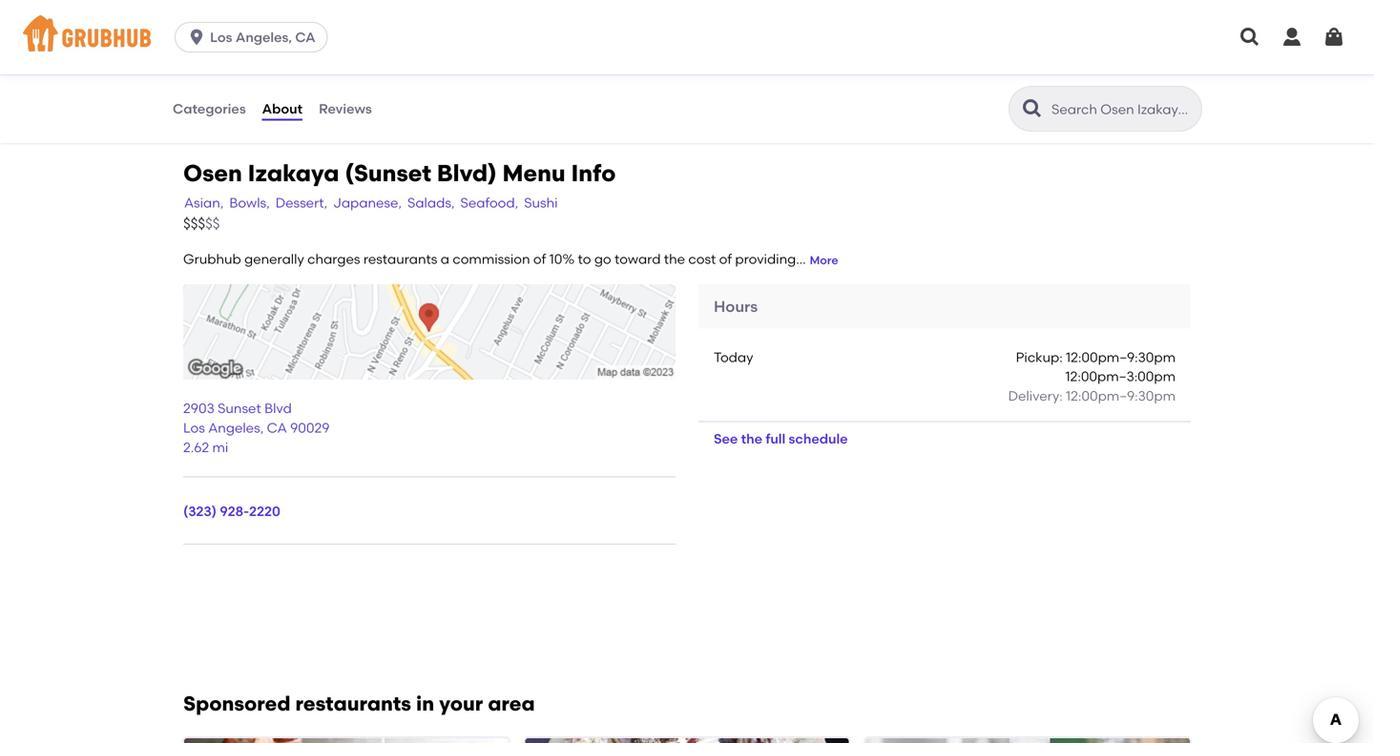 Task type: vqa. For each thing, say whether or not it's contained in the screenshot.
2.62
yes



Task type: locate. For each thing, give the bounding box(es) containing it.
blvd
[[264, 400, 292, 417]]

2 12:00pm–9:30pm from the top
[[1066, 388, 1176, 404]]

los angeles, ca
[[210, 29, 315, 45]]

12:00pm–9:30pm
[[1066, 349, 1176, 365], [1066, 388, 1176, 404]]

ca inside button
[[295, 29, 315, 45]]

1 vertical spatial 12:00pm–9:30pm
[[1066, 388, 1176, 404]]

ca right ,
[[267, 420, 287, 436]]

los
[[210, 29, 232, 45], [183, 420, 205, 436]]

(sunset
[[345, 159, 431, 187]]

generally
[[244, 251, 304, 267]]

0 horizontal spatial of
[[533, 251, 546, 267]]

1 horizontal spatial the
[[741, 431, 762, 447]]

los up roll
[[210, 29, 232, 45]]

the pie hole logo image
[[525, 739, 849, 743]]

0 vertical spatial restaurants
[[363, 251, 437, 267]]

1 horizontal spatial of
[[719, 251, 732, 267]]

2903
[[183, 400, 214, 417]]

izakaya
[[248, 159, 339, 187]]

pickup:
[[1016, 349, 1063, 365]]

1 12:00pm–9:30pm from the top
[[1066, 349, 1176, 365]]

see
[[714, 431, 738, 447]]

sponsored restaurants in your area
[[183, 692, 535, 716]]

providing
[[735, 251, 796, 267]]

90029
[[290, 420, 330, 436]]

12:00pm–9:30pm down 12:00pm–3:00pm
[[1066, 388, 1176, 404]]

1 vertical spatial los
[[183, 420, 205, 436]]

delivery:
[[1008, 388, 1063, 404]]

a
[[441, 251, 449, 267]]

0 vertical spatial ca
[[295, 29, 315, 45]]

seafood,
[[460, 195, 518, 211]]

12:00pm–3:00pm
[[1065, 369, 1176, 385]]

pickup: 12:00pm–9:30pm 12:00pm–3:00pm delivery: 12:00pm–9:30pm
[[1008, 349, 1176, 404]]

1 vertical spatial ca
[[267, 420, 287, 436]]

1 vertical spatial the
[[741, 431, 762, 447]]

reviews button
[[318, 74, 373, 143]]

0 vertical spatial the
[[664, 251, 685, 267]]

1 horizontal spatial ca
[[295, 29, 315, 45]]

0 vertical spatial 12:00pm–9:30pm
[[1066, 349, 1176, 365]]

1 horizontal spatial svg image
[[1281, 26, 1303, 49]]

...
[[796, 251, 806, 267]]

0 horizontal spatial svg image
[[1239, 26, 1261, 49]]

ca
[[295, 29, 315, 45], [267, 420, 287, 436]]

go
[[594, 251, 611, 267]]

10%
[[549, 251, 575, 267]]

,
[[260, 420, 264, 436]]

angeles
[[208, 420, 260, 436]]

2220
[[249, 503, 280, 519]]

asian,
[[184, 195, 224, 211]]

angeles,
[[236, 29, 292, 45]]

(323)
[[183, 503, 217, 519]]

search icon image
[[1021, 97, 1044, 120]]

0 horizontal spatial the
[[664, 251, 685, 267]]

12:00pm–9:30pm up 12:00pm–3:00pm
[[1066, 349, 1176, 365]]

0 horizontal spatial los
[[183, 420, 205, 436]]

los up the 2.62
[[183, 420, 205, 436]]

roll
[[211, 51, 234, 67]]

in
[[416, 692, 434, 716]]

2 svg image from the left
[[1281, 26, 1303, 49]]

sponsored
[[183, 692, 291, 716]]

1 vertical spatial restaurants
[[295, 692, 411, 716]]

the left full
[[741, 431, 762, 447]]

morton's the steakhouse logo image
[[184, 739, 508, 743]]

restaurants left a
[[363, 251, 437, 267]]

0 horizontal spatial ca
[[267, 420, 287, 436]]

charges
[[307, 251, 360, 267]]

categories
[[173, 101, 246, 117]]

full
[[766, 431, 785, 447]]

categories button
[[172, 74, 247, 143]]

restaurants up morton's the steakhouse logo
[[295, 692, 411, 716]]

of left 10%
[[533, 251, 546, 267]]

see the full schedule button
[[698, 422, 863, 456]]

the
[[664, 251, 685, 267], [741, 431, 762, 447]]

mi
[[212, 439, 228, 455]]

Search Osen Izakaya (Sunset Blvd) search field
[[1050, 100, 1196, 118]]

of right cost
[[719, 251, 732, 267]]

$$$
[[183, 215, 205, 232]]

more
[[810, 253, 838, 267]]

restaurants
[[363, 251, 437, 267], [295, 692, 411, 716]]

ca inside 2903 sunset blvd los angeles , ca 90029 2.62 mi
[[267, 420, 287, 436]]

1 horizontal spatial los
[[210, 29, 232, 45]]

0 vertical spatial los
[[210, 29, 232, 45]]

today
[[714, 349, 753, 365]]

svg image
[[1322, 26, 1345, 49], [187, 28, 206, 47]]

svg image
[[1239, 26, 1261, 49], [1281, 26, 1303, 49]]

dessert,
[[276, 195, 327, 211]]

ca right angeles,
[[295, 29, 315, 45]]

see the full schedule
[[714, 431, 848, 447]]

the left cost
[[664, 251, 685, 267]]

hand
[[172, 51, 208, 67]]

hand roll
[[172, 51, 234, 67]]

salads, button
[[406, 192, 456, 214]]

2 of from the left
[[719, 251, 732, 267]]

japanese,
[[333, 195, 402, 211]]

0 horizontal spatial svg image
[[187, 28, 206, 47]]

of
[[533, 251, 546, 267], [719, 251, 732, 267]]



Task type: describe. For each thing, give the bounding box(es) containing it.
about button
[[261, 74, 303, 143]]

asian, button
[[183, 192, 225, 214]]

seafood, button
[[459, 192, 519, 214]]

about
[[262, 101, 303, 117]]

menu
[[502, 159, 565, 187]]

the inside the see the full schedule button
[[741, 431, 762, 447]]

928-
[[220, 503, 249, 519]]

toward
[[614, 251, 661, 267]]

grubhub generally charges restaurants a commission of 10% to go toward the cost of providing ... more
[[183, 251, 838, 267]]

sushi button
[[523, 192, 559, 214]]

hours
[[714, 297, 758, 316]]

2.62
[[183, 439, 209, 455]]

the juice logo image
[[866, 739, 1190, 743]]

los inside button
[[210, 29, 232, 45]]

los inside 2903 sunset blvd los angeles , ca 90029 2.62 mi
[[183, 420, 205, 436]]

schedule
[[789, 431, 848, 447]]

1 svg image from the left
[[1239, 26, 1261, 49]]

osen izakaya (sunset blvd) menu info
[[183, 159, 616, 187]]

blvd)
[[437, 159, 497, 187]]

sunset
[[218, 400, 261, 417]]

area
[[488, 692, 535, 716]]

(323) 928-2220 button
[[183, 502, 280, 521]]

sushi
[[524, 195, 558, 211]]

bowls,
[[229, 195, 270, 211]]

1 horizontal spatial svg image
[[1322, 26, 1345, 49]]

2903 sunset blvd los angeles , ca 90029 2.62 mi
[[183, 400, 330, 455]]

reviews
[[319, 101, 372, 117]]

commission
[[453, 251, 530, 267]]

$$$$$
[[183, 215, 220, 232]]

your
[[439, 692, 483, 716]]

asian, bowls, dessert, japanese, salads, seafood, sushi
[[184, 195, 558, 211]]

1 of from the left
[[533, 251, 546, 267]]

info
[[571, 159, 616, 187]]

(323) 928-2220
[[183, 503, 280, 519]]

svg image inside the los angeles, ca button
[[187, 28, 206, 47]]

cost
[[688, 251, 716, 267]]

makimono
[[172, 12, 240, 28]]

more button
[[810, 252, 838, 269]]

dessert, button
[[275, 192, 328, 214]]

salads,
[[407, 195, 455, 211]]

japanese, button
[[332, 192, 403, 214]]

los angeles, ca button
[[175, 22, 336, 52]]

bowls, button
[[228, 192, 271, 214]]

osen
[[183, 159, 242, 187]]

to
[[578, 251, 591, 267]]

main navigation navigation
[[0, 0, 1374, 74]]

grubhub
[[183, 251, 241, 267]]



